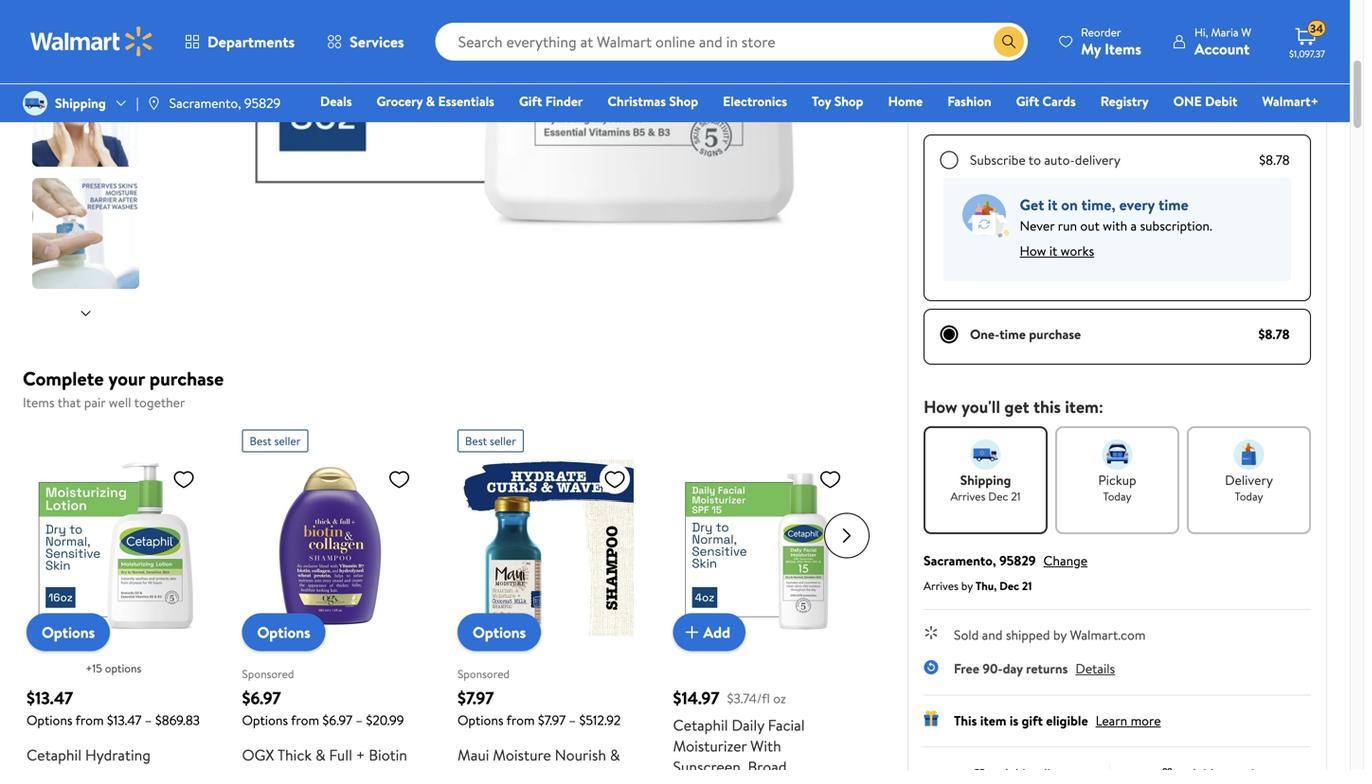 Task type: locate. For each thing, give the bounding box(es) containing it.
2 best seller from the left
[[465, 433, 516, 449]]

1 vertical spatial $13.47
[[107, 711, 142, 730]]

1 horizontal spatial time
[[1159, 194, 1189, 215]]

ogx
[[242, 745, 274, 766]]

+ left coconut
[[520, 766, 529, 770]]

next image image
[[78, 306, 93, 321]]

34
[[1311, 21, 1324, 37]]

1 vertical spatial how
[[924, 395, 958, 419]]

$1,097.37
[[1290, 47, 1326, 60]]

shipping for shipping
[[55, 94, 106, 112]]

+ right full
[[356, 745, 365, 766]]

2 options link from the left
[[242, 614, 326, 652]]

2 shop from the left
[[835, 92, 864, 110]]

complete
[[23, 365, 104, 392]]

& left collagen
[[242, 766, 252, 770]]

by
[[962, 578, 973, 594], [1054, 626, 1067, 644]]

21 right thu,
[[1022, 578, 1032, 594]]

0 horizontal spatial by
[[962, 578, 973, 594]]

1 horizontal spatial items
[[1105, 38, 1142, 59]]

sacramento, for sacramento, 95829
[[169, 94, 241, 112]]

up to sixty percent off deals. shop now. image
[[924, 13, 1312, 56]]

1 horizontal spatial sacramento,
[[924, 552, 997, 570]]

 image
[[147, 96, 162, 111]]

cetaphil left hydrating
[[27, 745, 82, 766]]

sponsored inside 'sponsored $7.97 options from $7.97 – $512.92'
[[458, 666, 510, 682]]

0 horizontal spatial purchase
[[150, 365, 224, 392]]

1 horizontal spatial cetaphil
[[673, 715, 728, 736]]

gift
[[519, 92, 542, 110], [1016, 92, 1040, 110]]

options link
[[27, 614, 110, 652], [242, 614, 326, 652], [458, 614, 541, 652]]

options up maui
[[458, 711, 504, 730]]

finder
[[546, 92, 583, 110]]

1 horizontal spatial from
[[291, 711, 319, 730]]

1 vertical spatial 95829
[[1000, 552, 1036, 570]]

1 – from the left
[[145, 711, 152, 730]]

add to favorites list, cetaphil daily facial moisturizer with sunscreen, broad spectrum spf 15, fragrance free, 4 oz image
[[819, 468, 842, 491]]

by left thu,
[[962, 578, 973, 594]]

one-time purchase
[[970, 325, 1081, 344]]

purchase right one-
[[1029, 325, 1081, 344]]

1 vertical spatial purchase
[[150, 365, 224, 392]]

best seller for $7.97
[[465, 433, 516, 449]]

today down intent image for pickup
[[1104, 489, 1132, 505]]

departments
[[208, 31, 295, 52]]

& inside 'maui moisture nourish & moisture + coconut mil'
[[610, 745, 620, 766]]

$13.47 up hydrating
[[107, 711, 142, 730]]

never
[[1020, 217, 1055, 235]]

you'll
[[962, 395, 1001, 419]]

0 vertical spatial get
[[957, 73, 975, 90]]

1 best seller from the left
[[250, 433, 301, 449]]

2 horizontal spatial –
[[569, 711, 576, 730]]

0 vertical spatial 95829
[[244, 94, 281, 112]]

arrives down intent image for shipping
[[951, 489, 986, 505]]

gift down walmart
[[1016, 92, 1040, 110]]

3 from from the left
[[507, 711, 535, 730]]

0 horizontal spatial 21
[[1011, 489, 1021, 505]]

1 vertical spatial by
[[1054, 626, 1067, 644]]

time up subscription.
[[1159, 194, 1189, 215]]

0 horizontal spatial $7.97
[[458, 687, 494, 710]]

intent image for shipping image
[[971, 440, 1001, 470]]

add
[[704, 622, 731, 643]]

2 horizontal spatial from
[[507, 711, 535, 730]]

2 sponsored from the left
[[458, 666, 510, 682]]

|
[[136, 94, 139, 112]]

2 best from the left
[[465, 433, 487, 449]]

time up how you'll get this item:
[[1000, 325, 1026, 344]]

3 – from the left
[[569, 711, 576, 730]]

account
[[1195, 38, 1250, 59]]

95829 for sacramento, 95829
[[244, 94, 281, 112]]

0 horizontal spatial $6.97
[[242, 687, 281, 710]]

time inside get it on time, every time never run out with a subscription. how it works
[[1159, 194, 1189, 215]]

purchase up together
[[150, 365, 224, 392]]

search icon image
[[1002, 34, 1017, 49]]

with
[[1103, 217, 1128, 235]]

1 horizontal spatial 21
[[1022, 578, 1032, 594]]

$6.97 up full
[[323, 711, 353, 730]]

1 horizontal spatial –
[[356, 711, 363, 730]]

$7.97 up maui
[[458, 687, 494, 710]]

more
[[1131, 712, 1161, 730]]

1 horizontal spatial best
[[465, 433, 487, 449]]

options up ogx
[[242, 711, 288, 730]]

cetaphil
[[673, 715, 728, 736], [27, 745, 82, 766]]

maui moisture nourish & moisture + coconut milk shampoo for curly hair 13 fl oz image
[[458, 460, 634, 636]]

2 from from the left
[[291, 711, 319, 730]]

get up never
[[1020, 194, 1045, 215]]

None radio
[[940, 151, 959, 170]]

95829 inside "sacramento, 95829 change arrives by thu, dec 21"
[[1000, 552, 1036, 570]]

shop right toy
[[835, 92, 864, 110]]

4 product group from the left
[[673, 422, 850, 770]]

0 vertical spatial by
[[962, 578, 973, 594]]

$6.97 up ogx
[[242, 687, 281, 710]]

pickup today
[[1099, 471, 1137, 505]]

– left $869.83
[[145, 711, 152, 730]]

sponsored up maui
[[458, 666, 510, 682]]

dec right thu,
[[1000, 578, 1020, 594]]

cetaphil gentle skin cleanser for dry to normal sensitive skin, hydrating face wash, 8 oz - image 3 of 12 image
[[32, 0, 143, 45]]

1 horizontal spatial shop
[[835, 92, 864, 110]]

works
[[1061, 242, 1095, 260]]

today inside pickup today
[[1104, 489, 1132, 505]]

+ inside 'maui moisture nourish & moisture + coconut mil'
[[520, 766, 529, 770]]

& right grocery
[[426, 92, 435, 110]]

one
[[1174, 92, 1202, 110]]

$6.97
[[242, 687, 281, 710], [323, 711, 353, 730]]

shop for toy shop
[[835, 92, 864, 110]]

0 vertical spatial shipping
[[55, 94, 106, 112]]

1 seller from the left
[[274, 433, 301, 449]]

1 horizontal spatial seller
[[490, 433, 516, 449]]

$7.97 up 'maui moisture nourish & moisture + coconut mil'
[[538, 711, 566, 730]]

1 horizontal spatial +
[[520, 766, 529, 770]]

1 from from the left
[[76, 711, 104, 730]]

$3.74/fl
[[727, 689, 770, 708]]

ogx thick & full + biotin & collagen volumizing shampoo for thin hair, thickening shampoo with vitamin b7 & hydrolyzed wheat protein, paraben-free, sulfate-free surfactants, 13 fl oz image
[[242, 460, 418, 636]]

sacramento, up thu,
[[924, 552, 997, 570]]

sponsored for $7.97
[[458, 666, 510, 682]]

fashion link
[[939, 91, 1000, 111]]

get up fashion at the right of page
[[957, 73, 975, 90]]

0 vertical spatial arrives
[[951, 489, 986, 505]]

shop right christmas
[[669, 92, 699, 110]]

21 inside "sacramento, 95829 change arrives by thu, dec 21"
[[1022, 578, 1032, 594]]

options link up 'sponsored $7.97 options from $7.97 – $512.92'
[[458, 614, 541, 652]]

0 horizontal spatial items
[[23, 393, 55, 412]]

shipping left '|' at the left top of page
[[55, 94, 106, 112]]

0 vertical spatial purchase
[[1029, 325, 1081, 344]]

0 vertical spatial cetaphil
[[673, 715, 728, 736]]

1 vertical spatial arrives
[[924, 578, 959, 594]]

sponsored for $6.97
[[242, 666, 294, 682]]

0 vertical spatial $8.78
[[1260, 151, 1290, 169]]

–
[[145, 711, 152, 730], [356, 711, 363, 730], [569, 711, 576, 730]]

1 vertical spatial shipping
[[961, 471, 1012, 489]]

items left that
[[23, 393, 55, 412]]

0 horizontal spatial best seller
[[250, 433, 301, 449]]

2 product group from the left
[[242, 422, 418, 770]]

90-
[[983, 660, 1003, 678]]

auto-
[[1045, 151, 1075, 169]]

from up the "thick"
[[291, 711, 319, 730]]

cetaphil down $14.97
[[673, 715, 728, 736]]

from up the cetaphil hydrating moisturizing lotion for al
[[76, 711, 104, 730]]

purchase inside complete your purchase items that pair well together
[[150, 365, 224, 392]]

2 horizontal spatial options link
[[458, 614, 541, 652]]

1 vertical spatial items
[[23, 393, 55, 412]]

2 – from the left
[[356, 711, 363, 730]]

options inside '$13.47 options from $13.47 – $869.83'
[[27, 711, 73, 730]]

best for $6.97
[[250, 433, 272, 449]]

items inside complete your purchase items that pair well together
[[23, 393, 55, 412]]

0 horizontal spatial today
[[1104, 489, 1132, 505]]

learn
[[1096, 712, 1128, 730]]

0 vertical spatial $6.97
[[242, 687, 281, 710]]

grocery & essentials link
[[368, 91, 503, 111]]

1 horizontal spatial $13.47
[[107, 711, 142, 730]]

2 today from the left
[[1235, 489, 1264, 505]]

how left you'll
[[924, 395, 958, 419]]

shipping
[[55, 94, 106, 112], [961, 471, 1012, 489]]

+ inside ogx thick & full + biotin & collagen volumizin
[[356, 745, 365, 766]]

best seller
[[250, 433, 301, 449], [465, 433, 516, 449]]

today down intent image for delivery
[[1235, 489, 1264, 505]]

items right my
[[1105, 38, 1142, 59]]

hi, maria w account
[[1195, 24, 1252, 59]]

sponsored inside sponsored $6.97 options from $6.97 – $20.99
[[242, 666, 294, 682]]

time
[[1159, 194, 1189, 215], [1000, 325, 1026, 344]]

0 horizontal spatial get
[[957, 73, 975, 90]]

out
[[1081, 217, 1100, 235]]

well
[[109, 393, 131, 412]]

– left $20.99
[[356, 711, 363, 730]]

add to favorites list, maui moisture nourish & moisture + coconut milk shampoo for curly hair 13 fl oz image
[[604, 468, 626, 491]]

from inside 'sponsored $7.97 options from $7.97 – $512.92'
[[507, 711, 535, 730]]

– inside sponsored $6.97 options from $6.97 – $20.99
[[356, 711, 363, 730]]

how down never
[[1020, 242, 1047, 260]]

1 shop from the left
[[669, 92, 699, 110]]

get inside add $1.00 reward walmart plus, element
[[957, 73, 975, 90]]

sponsored up ogx
[[242, 666, 294, 682]]

0 horizontal spatial cetaphil
[[27, 745, 82, 766]]

pickup
[[1099, 471, 1137, 489]]

today inside delivery today
[[1235, 489, 1264, 505]]

cetaphil inside $14.97 $3.74/fl oz cetaphil daily facial moisturizer with sunscreen, bro
[[673, 715, 728, 736]]

1 horizontal spatial options link
[[242, 614, 326, 652]]

$13.47 options from $13.47 – $869.83
[[27, 687, 200, 730]]

None radio
[[940, 325, 959, 344]]

sacramento, right '|' at the left top of page
[[169, 94, 241, 112]]

1 vertical spatial sacramento,
[[924, 552, 997, 570]]

0 vertical spatial time
[[1159, 194, 1189, 215]]

is
[[1010, 712, 1019, 730]]

$8.78 for one-time purchase
[[1259, 325, 1290, 344]]

by right shipped
[[1054, 626, 1067, 644]]

1 vertical spatial cetaphil
[[27, 745, 82, 766]]

get $1.00 walmart cash
[[957, 73, 1075, 90]]

0 vertical spatial $7.97
[[458, 687, 494, 710]]

1 horizontal spatial sponsored
[[458, 666, 510, 682]]

thu,
[[976, 578, 997, 594]]

&
[[426, 92, 435, 110], [316, 745, 326, 766], [610, 745, 620, 766], [242, 766, 252, 770]]

christmas shop link
[[599, 91, 707, 111]]

oz
[[774, 689, 786, 708]]

1 vertical spatial it
[[1050, 242, 1058, 260]]

1 horizontal spatial shipping
[[961, 471, 1012, 489]]

Walmart Site-Wide search field
[[436, 23, 1028, 61]]

0 horizontal spatial shipping
[[55, 94, 106, 112]]

how it works button
[[1020, 236, 1095, 266]]

1 horizontal spatial how
[[1020, 242, 1047, 260]]

21 up "sacramento, 95829 change arrives by thu, dec 21"
[[1011, 489, 1021, 505]]

product group containing $6.97
[[242, 422, 418, 770]]

1 sponsored from the left
[[242, 666, 294, 682]]

details
[[1076, 660, 1116, 678]]

seller
[[274, 433, 301, 449], [490, 433, 516, 449]]

options inside sponsored $6.97 options from $6.97 – $20.99
[[242, 711, 288, 730]]

0 horizontal spatial how
[[924, 395, 958, 419]]

from for $6.97
[[291, 711, 319, 730]]

0 horizontal spatial time
[[1000, 325, 1026, 344]]

items
[[1105, 38, 1142, 59], [23, 393, 55, 412]]

options up sponsored $6.97 options from $6.97 – $20.99
[[257, 622, 311, 643]]

product group containing $14.97
[[673, 422, 850, 770]]

1 horizontal spatial best seller
[[465, 433, 516, 449]]

1 gift from the left
[[519, 92, 542, 110]]

options link up '+15'
[[27, 614, 110, 652]]

1 horizontal spatial $7.97
[[538, 711, 566, 730]]

0 horizontal spatial 95829
[[244, 94, 281, 112]]

debit
[[1206, 92, 1238, 110]]

95829
[[244, 94, 281, 112], [1000, 552, 1036, 570]]

$7.97
[[458, 687, 494, 710], [538, 711, 566, 730]]

time,
[[1082, 194, 1116, 215]]

toy shop link
[[804, 91, 872, 111]]

dec inside shipping arrives dec 21
[[989, 489, 1009, 505]]

it left on
[[1048, 194, 1058, 215]]

– for $7.97
[[569, 711, 576, 730]]

best
[[250, 433, 272, 449], [465, 433, 487, 449]]

3 product group from the left
[[458, 422, 634, 770]]

& right nourish
[[610, 745, 620, 766]]

0 horizontal spatial best
[[250, 433, 272, 449]]

today for pickup
[[1104, 489, 1132, 505]]

$14.97 $3.74/fl oz cetaphil daily facial moisturizer with sunscreen, bro
[[673, 687, 807, 770]]

0 horizontal spatial sacramento,
[[169, 94, 241, 112]]

0 horizontal spatial –
[[145, 711, 152, 730]]

3 options link from the left
[[458, 614, 541, 652]]

from up 'maui moisture nourish & moisture + coconut mil'
[[507, 711, 535, 730]]

gift left finder
[[519, 92, 542, 110]]

1 vertical spatial $6.97
[[323, 711, 353, 730]]

walmart+
[[1263, 92, 1319, 110]]

$13.47 up moisturizing
[[27, 687, 73, 710]]

get
[[1005, 395, 1030, 419]]

1 horizontal spatial today
[[1235, 489, 1264, 505]]

1 best from the left
[[250, 433, 272, 449]]

95829 down departments
[[244, 94, 281, 112]]

sacramento, inside "sacramento, 95829 change arrives by thu, dec 21"
[[924, 552, 997, 570]]

shipping down intent image for shipping
[[961, 471, 1012, 489]]

1 horizontal spatial purchase
[[1029, 325, 1081, 344]]

1 horizontal spatial 95829
[[1000, 552, 1036, 570]]

returns
[[1026, 660, 1068, 678]]

 image
[[23, 91, 47, 116]]

1 horizontal spatial by
[[1054, 626, 1067, 644]]

best for $7.97
[[465, 433, 487, 449]]

2 seller from the left
[[490, 433, 516, 449]]

0 vertical spatial how
[[1020, 242, 1047, 260]]

this
[[954, 712, 977, 730]]

shipping inside shipping arrives dec 21
[[961, 471, 1012, 489]]

& inside 'link'
[[426, 92, 435, 110]]

0 horizontal spatial sponsored
[[242, 666, 294, 682]]

0 vertical spatial 21
[[1011, 489, 1021, 505]]

1 vertical spatial 21
[[1022, 578, 1032, 594]]

1 horizontal spatial gift
[[1016, 92, 1040, 110]]

1 options link from the left
[[27, 614, 110, 652]]

get inside get it on time, every time never run out with a subscription. how it works
[[1020, 194, 1045, 215]]

facial
[[768, 715, 805, 736]]

$8.78 for subscribe to auto-delivery
[[1260, 151, 1290, 169]]

0 vertical spatial items
[[1105, 38, 1142, 59]]

– left $512.92
[[569, 711, 576, 730]]

christmas
[[608, 92, 666, 110]]

your
[[108, 365, 145, 392]]

cetaphil gentle skin cleanser for dry to normal sensitive skin, hydrating face wash, 8 oz - image 5 of 12 image
[[32, 178, 143, 289]]

add $1.00 reward walmart plus, element
[[929, 72, 1075, 91]]

product group containing $7.97
[[458, 422, 634, 770]]

1 vertical spatial get
[[1020, 194, 1045, 215]]

gift for gift finder
[[519, 92, 542, 110]]

get for $1.00
[[957, 73, 975, 90]]

0 horizontal spatial +
[[356, 745, 365, 766]]

0 horizontal spatial from
[[76, 711, 104, 730]]

run
[[1058, 217, 1078, 235]]

0 horizontal spatial $13.47
[[27, 687, 73, 710]]

1 vertical spatial $8.78
[[1259, 325, 1290, 344]]

0 horizontal spatial options link
[[27, 614, 110, 652]]

add to favorites list, cetaphil hydrating moisturizing lotion for all skin types, sensitive skin, 16 oz image
[[172, 468, 195, 491]]

95829 left change button
[[1000, 552, 1036, 570]]

w
[[1242, 24, 1252, 40]]

0 vertical spatial sacramento,
[[169, 94, 241, 112]]

1 product group from the left
[[27, 422, 203, 770]]

1 horizontal spatial get
[[1020, 194, 1045, 215]]

full
[[329, 745, 352, 766]]

product group
[[27, 422, 203, 770], [242, 422, 418, 770], [458, 422, 634, 770], [673, 422, 850, 770]]

1 vertical spatial dec
[[1000, 578, 1020, 594]]

from inside sponsored $6.97 options from $6.97 – $20.99
[[291, 711, 319, 730]]

toy
[[812, 92, 831, 110]]

+
[[356, 745, 365, 766], [520, 766, 529, 770]]

delivery
[[1075, 151, 1121, 169]]

item
[[981, 712, 1007, 730]]

from
[[76, 711, 104, 730], [291, 711, 319, 730], [507, 711, 535, 730]]

arrives left thu,
[[924, 578, 959, 594]]

0 horizontal spatial gift
[[519, 92, 542, 110]]

options up moisturizing
[[27, 711, 73, 730]]

it left works
[[1050, 242, 1058, 260]]

dec down intent image for shipping
[[989, 489, 1009, 505]]

0 vertical spatial dec
[[989, 489, 1009, 505]]

options up '+15'
[[42, 622, 95, 643]]

– for $6.97
[[356, 711, 363, 730]]

0 horizontal spatial seller
[[274, 433, 301, 449]]

1 today from the left
[[1104, 489, 1132, 505]]

– inside 'sponsored $7.97 options from $7.97 – $512.92'
[[569, 711, 576, 730]]

from for $7.97
[[507, 711, 535, 730]]

0 horizontal spatial shop
[[669, 92, 699, 110]]

grocery & essentials
[[377, 92, 495, 110]]

get for it
[[1020, 194, 1045, 215]]

options link up sponsored $6.97 options from $6.97 – $20.99
[[242, 614, 326, 652]]

2 gift from the left
[[1016, 92, 1040, 110]]



Task type: vqa. For each thing, say whether or not it's contained in the screenshot.
the right Best seller
yes



Task type: describe. For each thing, give the bounding box(es) containing it.
best seller for $6.97
[[250, 433, 301, 449]]

toy shop
[[812, 92, 864, 110]]

gift cards
[[1016, 92, 1076, 110]]

shipping for shipping arrives dec 21
[[961, 471, 1012, 489]]

thick
[[278, 745, 312, 766]]

add to cart image
[[681, 621, 704, 644]]

maui
[[458, 745, 489, 766]]

arrives inside "sacramento, 95829 change arrives by thu, dec 21"
[[924, 578, 959, 594]]

moisture right maui
[[493, 745, 551, 766]]

free 90-day returns details
[[954, 660, 1116, 678]]

show reward details image
[[1083, 74, 1098, 89]]

a
[[1131, 217, 1137, 235]]

this item is gift eligible learn more
[[954, 712, 1161, 730]]

electronics
[[723, 92, 788, 110]]

every
[[1120, 194, 1155, 215]]

gift finder link
[[511, 91, 592, 111]]

1 horizontal spatial $6.97
[[323, 711, 353, 730]]

manufacturer
[[957, 91, 1024, 107]]

this
[[1034, 395, 1061, 419]]

cetaphil daily facial moisturizer with sunscreen, broad spectrum spf 15, fragrance free, 4 oz image
[[673, 460, 850, 636]]

offer
[[1027, 91, 1052, 107]]

my
[[1081, 38, 1101, 59]]

0 vertical spatial $13.47
[[27, 687, 73, 710]]

arrives inside shipping arrives dec 21
[[951, 489, 986, 505]]

options
[[105, 661, 141, 677]]

reorder my items
[[1081, 24, 1142, 59]]

purchase for your
[[150, 365, 224, 392]]

how inside get it on time, every time never run out with a subscription. how it works
[[1020, 242, 1047, 260]]

today for delivery
[[1235, 489, 1264, 505]]

subscription.
[[1141, 217, 1213, 235]]

next slide for complete your purchase list image
[[824, 513, 870, 559]]

seller for $7.97
[[490, 433, 516, 449]]

$1.00
[[978, 73, 1004, 90]]

moisturizing
[[27, 766, 107, 770]]

sacramento, 95829 change arrives by thu, dec 21
[[924, 552, 1088, 594]]

$512.92
[[579, 711, 621, 730]]

sacramento, 95829
[[169, 94, 281, 112]]

together
[[134, 393, 185, 412]]

home link
[[880, 91, 932, 111]]

maria
[[1212, 24, 1239, 40]]

Get $1.00 Walmart Cash checkbox
[[929, 73, 946, 90]]

essentials
[[438, 92, 495, 110]]

walmart image
[[30, 27, 154, 57]]

options up 'sponsored $7.97 options from $7.97 – $512.92'
[[473, 622, 526, 643]]

free
[[954, 660, 980, 678]]

sponsored $6.97 options from $6.97 – $20.99
[[242, 666, 404, 730]]

sold and shipped by walmart.com
[[954, 626, 1146, 644]]

change
[[1044, 552, 1088, 570]]

0 vertical spatial it
[[1048, 194, 1058, 215]]

from inside '$13.47 options from $13.47 – $869.83'
[[76, 711, 104, 730]]

– inside '$13.47 options from $13.47 – $869.83'
[[145, 711, 152, 730]]

deals link
[[312, 91, 361, 111]]

hydrating
[[85, 745, 151, 766]]

options inside 'sponsored $7.97 options from $7.97 – $512.92'
[[458, 711, 504, 730]]

sponsored $7.97 options from $7.97 – $512.92
[[458, 666, 621, 730]]

christmas shop
[[608, 92, 699, 110]]

+15
[[85, 661, 102, 677]]

subscribe to auto-delivery
[[970, 151, 1121, 169]]

cetaphil gentle skin cleanser for dry to normal sensitive skin, hydrating face wash, 8 oz - image 4 of 12 image
[[32, 56, 143, 167]]

registry
[[1101, 92, 1149, 110]]

gift for gift cards
[[1016, 92, 1040, 110]]

1 vertical spatial time
[[1000, 325, 1026, 344]]

+15 options
[[85, 661, 141, 677]]

moisturizer
[[673, 736, 747, 757]]

pair
[[84, 393, 106, 412]]

cash
[[1051, 73, 1075, 90]]

dec inside "sacramento, 95829 change arrives by thu, dec 21"
[[1000, 578, 1020, 594]]

change button
[[1044, 552, 1088, 570]]

intent image for pickup image
[[1103, 440, 1133, 470]]

how you'll get this item:
[[924, 395, 1104, 419]]

collagen
[[256, 766, 314, 770]]

shipping arrives dec 21
[[951, 471, 1021, 505]]

departments button
[[169, 19, 311, 64]]

Search search field
[[436, 23, 1028, 61]]

one debit
[[1174, 92, 1238, 110]]

intent image for delivery image
[[1234, 440, 1265, 470]]

95829 for sacramento, 95829 change arrives by thu, dec 21
[[1000, 552, 1036, 570]]

add to favorites list, ogx thick & full + biotin & collagen volumizing shampoo for thin hair, thickening shampoo with vitamin b7 & hydrolyzed wheat protein, paraben-free, sulfate-free surfactants, 13 fl oz image
[[388, 468, 411, 491]]

gift cards link
[[1008, 91, 1085, 111]]

items inside reorder my items
[[1105, 38, 1142, 59]]

1 vertical spatial $7.97
[[538, 711, 566, 730]]

maui moisture nourish & moisture + coconut mil
[[458, 745, 628, 770]]

shipped
[[1006, 626, 1051, 644]]

cetaphil gentle skin cleanser for dry to normal sensitive skin, hydrating face wash, 8 oz image
[[214, 0, 820, 248]]

day
[[1003, 660, 1023, 678]]

delivery
[[1225, 471, 1274, 489]]

registry link
[[1092, 91, 1158, 111]]

21 inside shipping arrives dec 21
[[1011, 489, 1021, 505]]

cards
[[1043, 92, 1076, 110]]

one-
[[970, 325, 1000, 344]]

deals
[[320, 92, 352, 110]]

moisture left coconut
[[458, 766, 516, 770]]

by inside "sacramento, 95829 change arrives by thu, dec 21"
[[962, 578, 973, 594]]

& left full
[[316, 745, 326, 766]]

$20.99
[[366, 711, 404, 730]]

gift finder
[[519, 92, 583, 110]]

shop for christmas shop
[[669, 92, 699, 110]]

to
[[1029, 151, 1041, 169]]

sunscreen,
[[673, 757, 745, 770]]

daily
[[732, 715, 765, 736]]

purchase for time
[[1029, 325, 1081, 344]]

and
[[982, 626, 1003, 644]]

coconut
[[532, 766, 589, 770]]

options link for $6.97
[[242, 614, 326, 652]]

services button
[[311, 19, 420, 64]]

home
[[888, 92, 923, 110]]

nourish
[[555, 745, 606, 766]]

product group containing $13.47
[[27, 422, 203, 770]]

biotin
[[369, 745, 407, 766]]

gifting made easy image
[[924, 711, 939, 726]]

eligible
[[1046, 712, 1089, 730]]

cetaphil inside the cetaphil hydrating moisturizing lotion for al
[[27, 745, 82, 766]]

one debit link
[[1165, 91, 1247, 111]]

cetaphil hydrating moisturizing lotion for all skin types, sensitive skin, 16 oz image
[[27, 460, 203, 636]]

services
[[350, 31, 404, 52]]

electronics link
[[715, 91, 796, 111]]

manufacturer offer
[[957, 91, 1052, 107]]

item:
[[1065, 395, 1104, 419]]

for
[[155, 766, 175, 770]]

that
[[58, 393, 81, 412]]

seller for $6.97
[[274, 433, 301, 449]]

sacramento, for sacramento, 95829 change arrives by thu, dec 21
[[924, 552, 997, 570]]

on
[[1062, 194, 1078, 215]]

complete your purchase items that pair well together
[[23, 365, 224, 412]]

walmart
[[1007, 73, 1048, 90]]

options link for $7.97
[[458, 614, 541, 652]]

gift
[[1022, 712, 1043, 730]]



